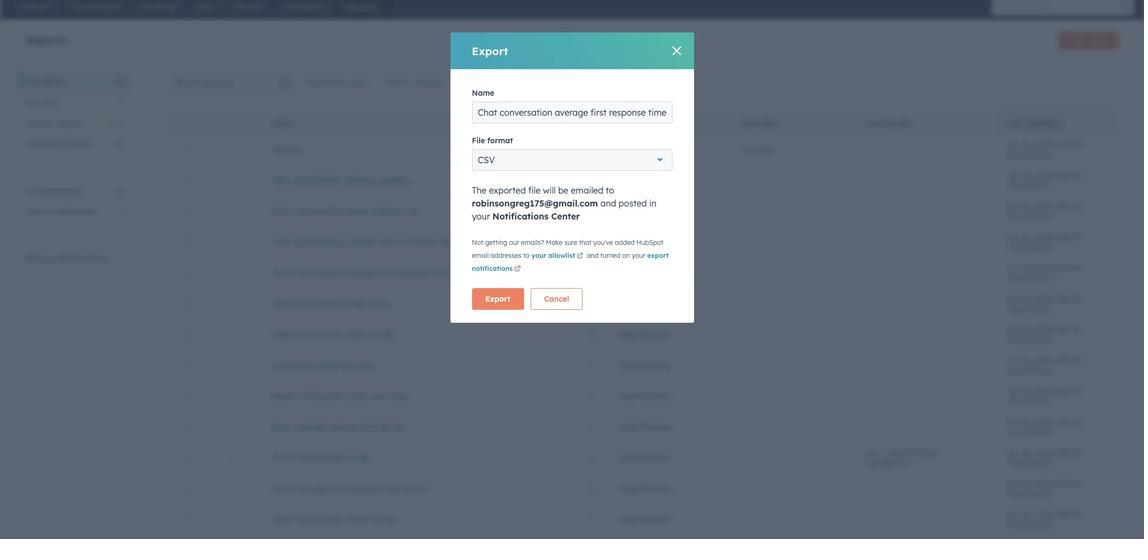 Task type: locate. For each thing, give the bounding box(es) containing it.
0 vertical spatial dashboards
[[542, 120, 588, 128]]

oct inside oct 24, 2023 4:49 pm greg robinson
[[1008, 140, 1021, 150]]

24, for open email totals by inbox
[[1023, 356, 1033, 366]]

email
[[272, 392, 294, 402], [272, 423, 294, 433], [272, 454, 294, 464], [272, 485, 294, 494], [272, 516, 294, 525]]

by down email average first response time by rep button at the bottom of the page
[[372, 516, 381, 525]]

press to sort. image right assigned
[[780, 119, 784, 127]]

0 vertical spatial 22
[[115, 77, 123, 87]]

export up last updated:
[[472, 44, 508, 58]]

0 vertical spatial and
[[601, 198, 616, 209]]

24, inside oct 24, 2023 4:49 pm greg robinson
[[1023, 140, 1033, 150]]

descending sort. press to sort ascending. element
[[1060, 119, 1064, 128]]

time right over
[[391, 392, 408, 402]]

link opens in a new window image inside your allowlist link
[[577, 253, 583, 260]]

dashboard:
[[305, 77, 346, 87]]

totals up chat conversation closed totals by rep
[[344, 176, 366, 186]]

6 oct from the top
[[1008, 294, 1021, 304]]

6 24, from the top
[[1023, 294, 1033, 304]]

2 oct 24, 2023 4:36 pm greg robinson from the top
[[1008, 202, 1083, 221]]

1 horizontal spatial press to sort. image
[[659, 119, 663, 127]]

by left notifications in the left of the page
[[451, 269, 460, 278]]

make
[[546, 239, 563, 247]]

over
[[372, 392, 389, 402]]

1 vertical spatial export
[[485, 295, 510, 304]]

search button
[[1116, 0, 1135, 16]]

0 horizontal spatial name
[[272, 120, 292, 128]]

closed up chat conversation average time to close by rep
[[344, 207, 368, 217]]

1 horizontal spatial first
[[378, 269, 393, 278]]

- for chat conversation closed totals by rep
[[865, 207, 868, 217]]

totals down chat conversation totals by url
[[318, 361, 340, 371]]

greg robinson
[[619, 145, 672, 155], [619, 207, 672, 217], [619, 238, 672, 247], [619, 330, 672, 340], [619, 361, 672, 371], [619, 392, 672, 402], [619, 423, 672, 433], [619, 454, 672, 464], [619, 485, 672, 494], [619, 516, 672, 525]]

2023 for open email totals by inbox
[[1035, 356, 1052, 366]]

1 24, from the top
[[1023, 140, 1033, 150]]

1 vertical spatial first
[[330, 485, 345, 494]]

12 24, from the top
[[1023, 480, 1033, 489]]

6 oct 24, 2023 4:35 pm greg robinson from the top
[[1008, 510, 1083, 529]]

0 horizontal spatial on
[[41, 207, 50, 217]]

last
[[464, 77, 479, 87], [865, 120, 882, 128], [1008, 120, 1024, 128]]

2 horizontal spatial your
[[632, 252, 645, 260]]

0 vertical spatial close
[[407, 238, 426, 247]]

0 vertical spatial name
[[472, 88, 494, 98]]

7 oct from the top
[[1008, 325, 1021, 335]]

press to sort. element inside assigned button
[[780, 119, 784, 128]]

name down last updated:
[[472, 88, 494, 98]]

13 24, from the top
[[1023, 510, 1033, 520]]

8 24, from the top
[[1023, 356, 1033, 366]]

4 oct 24, 2023 4:35 pm greg robinson from the top
[[1008, 449, 1083, 468]]

24, for delivery
[[1023, 140, 1033, 150]]

not left getting
[[472, 239, 483, 247]]

0 vertical spatial email
[[472, 252, 489, 260]]

4 oct 24, 2023 4:36 pm greg robinson from the top
[[1008, 263, 1083, 282]]

and down that
[[587, 252, 599, 260]]

0 vertical spatial not
[[26, 207, 39, 217]]

1 4:35 from the top
[[1054, 356, 1069, 366]]

6 1 button from the top
[[589, 392, 593, 402]]

- for email conversation totals by rep
[[865, 516, 868, 525]]

chat conversation totals by rep button
[[272, 299, 516, 309]]

22 for my reports
[[115, 77, 123, 87]]

press to sort. image
[[295, 119, 299, 127], [659, 119, 663, 127], [780, 119, 784, 127]]

0 horizontal spatial link opens in a new window image
[[514, 265, 521, 275]]

addresses
[[491, 252, 522, 260]]

1 1 button from the top
[[589, 176, 593, 186]]

email average first response time by rep
[[272, 485, 427, 494]]

0 vertical spatial response
[[395, 269, 429, 278]]

dashboards up not on dashboards
[[38, 186, 82, 196]]

not down on
[[26, 207, 39, 217]]

link opens in a new window image down the addresses
[[514, 265, 521, 275]]

average up the email closed totals by rep
[[296, 423, 327, 433]]

0 horizontal spatial and
[[587, 252, 599, 260]]

1 horizontal spatial not
[[472, 239, 483, 247]]

email conversation totals over time
[[272, 392, 408, 402]]

press to sort. element inside last viewed button
[[914, 119, 918, 128]]

link opens in a new window image for notifications
[[514, 266, 521, 273]]

totals down the chat conversation average first response time by rep
[[344, 299, 366, 309]]

5 1 button from the top
[[589, 361, 593, 371]]

1 horizontal spatial last
[[865, 120, 882, 128]]

getting
[[485, 239, 507, 247]]

1 oct from the top
[[1008, 140, 1021, 150]]

4 greg robinson from the top
[[619, 330, 672, 340]]

rep up export button
[[463, 269, 475, 278]]

first up email conversation totals by rep
[[330, 485, 345, 494]]

file format
[[472, 136, 513, 146]]

emails?
[[521, 239, 544, 247]]

by down chatflow
[[394, 207, 404, 217]]

6 4:35 from the top
[[1054, 510, 1069, 520]]

4 1 button from the top
[[589, 330, 593, 340]]

email inside not getting our emails? make sure that you've added hubspot email addresses to
[[472, 252, 489, 260]]

MM/DD/YYYY text field
[[518, 76, 595, 89]]

open
[[272, 361, 293, 371]]

press to sort. element right viewed
[[914, 119, 918, 128]]

2 greg robinson from the top
[[619, 207, 672, 217]]

reports inside restore deleted reports button
[[84, 254, 110, 264]]

name
[[472, 88, 494, 98], [272, 120, 292, 128]]

robinson inside oct 24, 2023 4:49 pm greg robinson
[[1025, 151, 1053, 159]]

1 oct 24, 2023 4:36 pm greg robinson from the top
[[1008, 171, 1083, 190]]

24, for chat conversation average first response time by rep
[[1023, 263, 1033, 273]]

1 press to sort. image from the left
[[295, 119, 299, 127]]

24, for chat conversation totals by chatflow
[[1023, 171, 1033, 181]]

that
[[579, 239, 592, 247]]

1 vertical spatial link opens in a new window image
[[514, 265, 521, 275]]

link opens in a new window image down that
[[577, 252, 583, 262]]

reports right my
[[39, 77, 65, 87]]

create report link
[[1059, 32, 1118, 49]]

by left chatflow
[[368, 176, 377, 186]]

conversation up chat conversation closed totals by rep
[[293, 176, 342, 186]]

4 chat from the top
[[272, 269, 290, 278]]

- for chat conversation average time to close by rep
[[865, 238, 868, 247]]

oct 24, 2023 4:35 pm greg robinson for email conversation totals by rep
[[1008, 510, 1083, 529]]

email
[[472, 252, 489, 260], [295, 361, 316, 371]]

1 for email average time to close by rep
[[589, 423, 593, 433]]

3 oct 24, 2023 4:35 pm greg robinson from the top
[[1008, 418, 1083, 437]]

oct 24, 2023 4:35 pm greg robinson
[[1008, 356, 1083, 375], [1008, 387, 1083, 406], [1008, 418, 1083, 437], [1008, 449, 1083, 468], [1008, 480, 1083, 498], [1008, 510, 1083, 529]]

totals up inbox
[[344, 330, 366, 340]]

favorites
[[26, 97, 59, 107]]

1 press to sort. element from the left
[[295, 119, 299, 128]]

4 4:35 from the top
[[1054, 449, 1069, 458]]

time down chat conversation closed totals by rep button
[[378, 238, 395, 247]]

9 greg robinson from the top
[[619, 485, 672, 494]]

oct for delivery
[[1008, 140, 1021, 150]]

to right emailed
[[606, 185, 614, 196]]

export dialog
[[450, 32, 694, 323]]

reports up saved from library on the top left of page
[[56, 118, 81, 128]]

11 oct from the top
[[1008, 449, 1021, 458]]

1 horizontal spatial on
[[622, 252, 630, 260]]

pm for email average first response time by rep
[[1071, 480, 1083, 489]]

- for email average time to close by rep
[[865, 423, 868, 433]]

conversation down chat conversation closed totals by rep
[[293, 238, 342, 247]]

1 for email average first response time by rep
[[589, 485, 593, 494]]

your down the hubspot
[[632, 252, 645, 260]]

1 vertical spatial email
[[295, 361, 316, 371]]

pm for delivery
[[1072, 140, 1083, 150]]

press to sort. image up delivery
[[295, 119, 299, 127]]

first
[[378, 269, 393, 278], [330, 485, 345, 494]]

8 greg robinson from the top
[[619, 454, 672, 464]]

5 greg robinson from the top
[[619, 361, 672, 371]]

export notifications
[[472, 252, 669, 273]]

2 22 from the top
[[115, 139, 123, 149]]

average up the chat conversation average first response time by rep
[[344, 238, 375, 247]]

rep down email conversation totals over time button
[[392, 423, 405, 433]]

conversation down open email totals by inbox
[[296, 392, 345, 402]]

conversation down chat conversation totals by chatflow
[[293, 207, 342, 217]]

1 button for chat conversation closed totals by rep
[[589, 207, 593, 217]]

0 horizontal spatial close
[[359, 423, 378, 433]]

3 oct from the top
[[1008, 202, 1021, 211]]

link opens in a new window image
[[577, 252, 583, 262], [514, 265, 521, 275]]

oct 24, 2023 4:36 pm greg robinson for chat conversation totals by url
[[1008, 325, 1083, 344]]

4:36 for chat conversation totals by url
[[1054, 325, 1069, 335]]

press to sort. element inside name button
[[295, 119, 299, 128]]

1 horizontal spatial response
[[395, 269, 429, 278]]

press to sort. image
[[914, 119, 918, 127]]

email right open
[[295, 361, 316, 371]]

link opens in a new window image inside export notifications "link"
[[514, 266, 521, 273]]

1 button for email conversation totals over time
[[589, 392, 593, 402]]

csv
[[478, 155, 495, 166]]

0 vertical spatial --
[[742, 176, 748, 186]]

rep up url
[[380, 299, 392, 309]]

4:36 for chat conversation totals by chatflow
[[1054, 171, 1069, 181]]

1 vertical spatial 22
[[115, 139, 123, 149]]

open email totals by inbox button
[[272, 361, 516, 371]]

1 for chat conversation closed totals by rep
[[589, 207, 593, 217]]

last for last updated:
[[464, 77, 479, 87]]

chat for chat conversation totals by url
[[272, 330, 290, 340]]

last for last viewed
[[865, 120, 882, 128]]

3 4:35 from the top
[[1054, 418, 1069, 428]]

24,
[[1023, 140, 1033, 150], [1023, 171, 1033, 181], [1023, 202, 1033, 211], [1023, 233, 1033, 242], [1023, 263, 1033, 273], [1023, 294, 1033, 304], [1023, 325, 1033, 335], [1023, 356, 1033, 366], [1023, 387, 1033, 397], [1023, 418, 1033, 428], [1023, 449, 1033, 458], [1023, 480, 1033, 489], [1023, 510, 1033, 520]]

assigned button
[[729, 111, 852, 135]]

1 horizontal spatial closed
[[344, 207, 368, 217]]

by up chat conversation average first response time by rep button
[[429, 238, 438, 247]]

on down on dashboards
[[41, 207, 50, 217]]

1 email from the top
[[272, 392, 294, 402]]

press to sort. element inside owned by button
[[659, 119, 663, 128]]

10 1 button from the top
[[589, 516, 593, 525]]

oct for chat conversation totals by chatflow
[[1008, 171, 1021, 181]]

1 horizontal spatial name
[[472, 88, 494, 98]]

5 oct 24, 2023 4:36 pm greg robinson from the top
[[1008, 294, 1083, 313]]

conversation down email average first response time by rep
[[296, 516, 345, 525]]

4:36 for chat conversation totals by rep
[[1054, 294, 1069, 304]]

3 press to sort. image from the left
[[780, 119, 784, 127]]

- for chat conversation totals by chatflow
[[865, 176, 868, 186]]

0 vertical spatial first
[[378, 269, 393, 278]]

2023 for chat conversation average time to close by rep
[[1035, 233, 1052, 242]]

totals for email conversation totals over time
[[348, 392, 369, 402]]

average
[[344, 238, 375, 247], [344, 269, 375, 278], [296, 423, 327, 433], [296, 485, 327, 494]]

2 chat from the top
[[272, 207, 290, 217]]

your down the
[[472, 211, 490, 222]]

greg robinson for delivery
[[619, 145, 672, 155]]

chat conversation totals by url
[[272, 330, 395, 340]]

our
[[509, 239, 519, 247]]

your down emails?
[[532, 252, 546, 260]]

press to sort. image for name
[[295, 119, 299, 127]]

1 vertical spatial close
[[359, 423, 378, 433]]

2 press to sort. element from the left
[[659, 119, 663, 128]]

response up email conversation totals by rep button
[[347, 485, 381, 494]]

greg robinson for open email totals by inbox
[[619, 361, 672, 371]]

link opens in a new window image down the addresses
[[514, 266, 521, 273]]

1 horizontal spatial your
[[532, 252, 546, 260]]

close down over
[[359, 423, 378, 433]]

4 email from the top
[[272, 485, 294, 494]]

10 oct from the top
[[1008, 418, 1021, 428]]

on dashboards
[[26, 186, 82, 196]]

and inside and posted in your
[[601, 198, 616, 209]]

1 horizontal spatial link opens in a new window image
[[577, 253, 583, 260]]

2 oct from the top
[[1008, 171, 1021, 181]]

2 -- from the top
[[742, 299, 748, 309]]

3 email from the top
[[272, 454, 294, 464]]

3 1 button from the top
[[589, 238, 593, 247]]

8 1 button from the top
[[589, 454, 593, 464]]

13 oct from the top
[[1008, 510, 1021, 520]]

4:35 for open email totals by inbox
[[1054, 356, 1069, 366]]

chatflow
[[380, 176, 412, 186]]

format
[[487, 136, 513, 146]]

posted
[[619, 198, 647, 209]]

1 horizontal spatial email
[[472, 252, 489, 260]]

last left updated
[[1008, 120, 1024, 128]]

response
[[395, 269, 429, 278], [347, 485, 381, 494]]

last inside button
[[865, 120, 882, 128]]

6 oct 24, 2023 4:36 pm greg robinson from the top
[[1008, 325, 1083, 344]]

MM/DD/YYYY text field
[[613, 76, 691, 89]]

21
[[116, 186, 123, 196]]

1 horizontal spatial and
[[601, 198, 616, 209]]

3 chat from the top
[[272, 238, 290, 247]]

robinson inside nov 1, 2023 11:53 am greg robinson
[[882, 459, 910, 468]]

email conversation totals over time button
[[272, 392, 516, 402]]

pm for chat conversation closed totals by rep
[[1071, 202, 1083, 211]]

3 4:36 from the top
[[1054, 233, 1069, 242]]

conversation up open email totals by inbox
[[293, 330, 342, 340]]

email average time to close by rep
[[272, 423, 405, 433]]

8 oct from the top
[[1008, 356, 1021, 366]]

1 button for email average first response time by rep
[[589, 485, 593, 494]]

1 for chat conversation totals by url
[[589, 330, 593, 340]]

press to sort. element
[[295, 119, 299, 128], [659, 119, 663, 128], [780, 119, 784, 128], [914, 119, 918, 128]]

average down chat conversation average time to close by rep
[[344, 269, 375, 278]]

oct 24, 2023 4:35 pm greg robinson for open email totals by inbox
[[1008, 356, 1083, 375]]

5 oct 24, 2023 4:35 pm greg robinson from the top
[[1008, 480, 1083, 498]]

0 horizontal spatial not
[[26, 207, 39, 217]]

and left posted
[[601, 198, 616, 209]]

5 email from the top
[[272, 516, 294, 525]]

5 oct from the top
[[1008, 263, 1021, 273]]

0 horizontal spatial press to sort. image
[[295, 119, 299, 127]]

am
[[928, 449, 939, 458]]

conversation
[[293, 176, 342, 186], [293, 207, 342, 217], [293, 238, 342, 247], [293, 269, 342, 278], [293, 299, 342, 309], [293, 330, 342, 340], [296, 392, 345, 402], [296, 516, 345, 525]]

2 press to sort. image from the left
[[659, 119, 663, 127]]

pm for chat conversation totals by url
[[1071, 325, 1083, 335]]

oct 24, 2023 4:35 pm greg robinson for email average time to close by rep
[[1008, 418, 1083, 437]]

1 vertical spatial link opens in a new window image
[[514, 266, 521, 273]]

on
[[26, 186, 36, 196]]

2 1 button from the top
[[589, 207, 593, 217]]

export inside button
[[485, 295, 510, 304]]

Name text field
[[472, 102, 672, 123]]

press to sort. element right owned by
[[659, 119, 663, 128]]

oct for chat conversation totals by rep
[[1008, 294, 1021, 304]]

24, for chat conversation closed totals by rep
[[1023, 202, 1033, 211]]

by
[[647, 120, 655, 128], [368, 176, 377, 186], [394, 207, 404, 217], [429, 238, 438, 247], [451, 269, 460, 278], [368, 299, 377, 309], [368, 330, 377, 340], [342, 361, 352, 371], [381, 423, 390, 433], [346, 454, 356, 464], [403, 485, 412, 494], [372, 516, 381, 525]]

link opens in a new window image for allowlist
[[577, 253, 583, 260]]

0 vertical spatial reports
[[39, 77, 65, 87]]

close up chat conversation average first response time by rep button
[[407, 238, 426, 247]]

by right owned on the right of page
[[647, 120, 655, 128]]

the
[[472, 185, 487, 196]]

totals left over
[[348, 392, 369, 402]]

9 1 button from the top
[[589, 485, 593, 494]]

search image
[[1122, 3, 1129, 10]]

dashboards up csv popup button
[[542, 120, 588, 128]]

0 horizontal spatial closed
[[296, 454, 320, 464]]

link opens in a new window image
[[577, 253, 583, 260], [514, 266, 521, 273]]

3 press to sort. element from the left
[[780, 119, 784, 128]]

2 email from the top
[[272, 423, 294, 433]]

- for chat conversation totals by rep
[[865, 299, 868, 309]]

press to sort. image for owned by
[[659, 119, 663, 127]]

4 24, from the top
[[1023, 233, 1033, 242]]

4:35 for email conversation totals over time
[[1054, 387, 1069, 397]]

2023 for delivery
[[1035, 140, 1052, 150]]

link opens in a new window image inside export notifications "link"
[[514, 265, 521, 275]]

1 4:36 from the top
[[1054, 171, 1069, 181]]

6 chat from the top
[[272, 330, 290, 340]]

and
[[601, 198, 616, 209], [587, 252, 599, 260]]

0 horizontal spatial email
[[295, 361, 316, 371]]

dashboards down on dashboards
[[53, 207, 96, 217]]

reports right deleted
[[84, 254, 110, 264]]

greg robinson for email average first response time by rep
[[619, 485, 672, 494]]

last left "updated:"
[[464, 77, 479, 87]]

11 24, from the top
[[1023, 449, 1033, 458]]

email up notifications in the left of the page
[[472, 252, 489, 260]]

1 vertical spatial not
[[472, 239, 483, 247]]

22
[[115, 77, 123, 87], [115, 139, 123, 149]]

0 vertical spatial on
[[41, 207, 50, 217]]

3 greg robinson from the top
[[619, 238, 672, 247]]

your for and posted in your
[[472, 211, 490, 222]]

2023 for chat conversation average first response time by rep
[[1035, 263, 1052, 273]]

2023
[[1035, 140, 1052, 150], [1035, 171, 1052, 181], [1035, 202, 1052, 211], [1035, 233, 1052, 242], [1035, 263, 1052, 273], [1035, 294, 1052, 304], [1035, 325, 1052, 335], [1035, 356, 1052, 366], [1035, 387, 1052, 397], [1035, 418, 1052, 428], [889, 449, 906, 458], [1035, 449, 1052, 458], [1035, 480, 1052, 489], [1035, 510, 1052, 520]]

4 4:36 from the top
[[1054, 263, 1069, 273]]

pm for email conversation totals over time
[[1071, 387, 1083, 397]]

chat conversation totals by chatflow
[[272, 176, 412, 186]]

10 greg robinson from the top
[[619, 516, 672, 525]]

1 22 from the top
[[115, 77, 123, 87]]

rep
[[406, 207, 419, 217], [440, 238, 453, 247], [463, 269, 475, 278], [380, 299, 392, 309], [392, 423, 405, 433], [358, 454, 371, 464], [415, 485, 427, 494], [383, 516, 396, 525]]

last inside button
[[1008, 120, 1024, 128]]

1 vertical spatial dashboards
[[38, 186, 82, 196]]

first up chat conversation totals by rep 'button' in the bottom of the page
[[378, 269, 393, 278]]

1 horizontal spatial link opens in a new window image
[[577, 252, 583, 262]]

to down email conversation totals over time
[[349, 423, 357, 433]]

0 vertical spatial closed
[[344, 207, 368, 217]]

response up chat conversation totals by rep 'button' in the bottom of the page
[[395, 269, 429, 278]]

be
[[558, 185, 569, 196]]

oct 24, 2023 4:36 pm greg robinson for chat conversation average first response time by rep
[[1008, 263, 1083, 282]]

5 4:35 from the top
[[1054, 480, 1069, 489]]

4:35 for email average first response time by rep
[[1054, 480, 1069, 489]]

descending sort. press to sort ascending. image
[[1060, 119, 1064, 127]]

conversation for chat conversation totals by chatflow
[[293, 176, 342, 186]]

0 horizontal spatial response
[[347, 485, 381, 494]]

name up delivery
[[272, 120, 292, 128]]

pm inside oct 24, 2023 4:49 pm greg robinson
[[1072, 140, 1083, 150]]

time left notifications in the left of the page
[[432, 269, 449, 278]]

0 horizontal spatial link opens in a new window image
[[514, 266, 521, 273]]

robinson
[[638, 145, 672, 155], [1025, 151, 1053, 159], [1025, 182, 1053, 190], [638, 207, 672, 217], [1025, 213, 1053, 221], [638, 238, 672, 247], [1025, 243, 1053, 252], [1025, 274, 1053, 282], [1025, 305, 1053, 313], [638, 330, 672, 340], [1025, 336, 1053, 344], [638, 361, 672, 371], [1025, 367, 1053, 375], [638, 392, 672, 402], [1025, 398, 1053, 406], [638, 423, 672, 433], [1025, 429, 1053, 437], [638, 454, 672, 464], [882, 459, 910, 468], [1025, 459, 1053, 468], [638, 485, 672, 494], [1025, 490, 1053, 498], [638, 516, 672, 525], [1025, 521, 1053, 529]]

9 24, from the top
[[1023, 387, 1033, 397]]

press to sort. image inside assigned button
[[780, 119, 784, 127]]

exported
[[489, 185, 526, 196]]

deleted
[[55, 254, 82, 264]]

reports banner
[[26, 29, 1118, 49]]

1 vertical spatial --
[[742, 299, 748, 309]]

notifications
[[472, 265, 513, 273]]

saved from library
[[26, 139, 92, 149]]

4 oct from the top
[[1008, 233, 1021, 242]]

to inside not getting our emails? make sure that you've added hubspot email addresses to
[[523, 252, 530, 260]]

2 horizontal spatial press to sort. image
[[780, 119, 784, 127]]

-
[[742, 176, 745, 186], [745, 176, 748, 186], [865, 176, 868, 186], [865, 207, 868, 217], [865, 238, 868, 247], [865, 269, 868, 278], [742, 299, 745, 309], [745, 299, 748, 309], [865, 299, 868, 309], [865, 392, 868, 402], [865, 423, 868, 433], [865, 485, 868, 494], [865, 516, 868, 525]]

to down emails?
[[523, 252, 530, 260]]

by down over
[[381, 423, 390, 433]]

5 24, from the top
[[1023, 263, 1033, 273]]

4:35
[[1054, 356, 1069, 366], [1054, 387, 1069, 397], [1054, 418, 1069, 428], [1054, 449, 1069, 458], [1054, 480, 1069, 489], [1054, 510, 1069, 520]]

6 4:36 from the top
[[1054, 325, 1069, 335]]

12 oct from the top
[[1008, 480, 1021, 489]]

4:35 for email closed totals by rep
[[1054, 449, 1069, 458]]

conversation for chat conversation totals by rep
[[293, 299, 342, 309]]

0 horizontal spatial your
[[472, 211, 490, 222]]

export down notifications in the left of the page
[[485, 295, 510, 304]]

totals down email average time to close by rep
[[323, 454, 344, 464]]

export
[[647, 252, 669, 260]]

4 press to sort. element from the left
[[914, 119, 918, 128]]

0 vertical spatial link opens in a new window image
[[577, 253, 583, 260]]

1 -- from the top
[[742, 176, 748, 186]]

5 chat from the top
[[272, 299, 290, 309]]

1 greg robinson from the top
[[619, 145, 672, 155]]

greg robinson for email average time to close by rep
[[619, 423, 672, 433]]

not inside not getting our emails? make sure that you've added hubspot email addresses to
[[472, 239, 483, 247]]

1 vertical spatial on
[[622, 252, 630, 260]]

conversation up chat conversation totals by url
[[293, 299, 342, 309]]

email average time to close by rep button
[[272, 423, 516, 433]]

1 vertical spatial name
[[272, 120, 292, 128]]

1 horizontal spatial close
[[407, 238, 426, 247]]

3 oct 24, 2023 4:36 pm greg robinson from the top
[[1008, 233, 1083, 252]]

totals for email conversation totals by rep
[[348, 516, 369, 525]]

press to sort. image right owned by
[[659, 119, 663, 127]]

chat conversation average time to close by rep button
[[272, 238, 516, 247]]

totals up 'chat conversation average time to close by rep' "button"
[[371, 207, 392, 217]]

viewed
[[884, 120, 911, 128]]

on down added
[[622, 252, 630, 260]]

0 horizontal spatial last
[[464, 77, 479, 87]]

7 1 button from the top
[[589, 423, 593, 433]]

pm for email closed totals by rep
[[1071, 449, 1083, 458]]

pm for email conversation totals by rep
[[1071, 510, 1083, 520]]

1 vertical spatial reports
[[56, 118, 81, 128]]

email conversation totals by rep button
[[272, 516, 516, 525]]

conversation up chat conversation totals by rep
[[293, 269, 342, 278]]

name inside button
[[272, 120, 292, 128]]

rep down email average first response time by rep button at the bottom of the page
[[383, 516, 396, 525]]

2023 inside oct 24, 2023 4:49 pm greg robinson
[[1035, 140, 1052, 150]]

2 4:36 from the top
[[1054, 202, 1069, 211]]

last left viewed
[[865, 120, 882, 128]]

greg robinson for chat conversation closed totals by rep
[[619, 207, 672, 217]]

and for posted
[[601, 198, 616, 209]]

7 greg robinson from the top
[[619, 423, 672, 433]]

3 24, from the top
[[1023, 202, 1033, 211]]

9 oct from the top
[[1008, 387, 1021, 397]]

link opens in a new window image down that
[[577, 253, 583, 260]]

1 chat from the top
[[272, 176, 290, 186]]

1 oct 24, 2023 4:35 pm greg robinson from the top
[[1008, 356, 1083, 375]]

on
[[41, 207, 50, 217], [622, 252, 630, 260]]

2023 for email average time to close by rep
[[1035, 418, 1052, 428]]

5 4:36 from the top
[[1054, 294, 1069, 304]]

by left url
[[368, 330, 377, 340]]

dashboards
[[542, 120, 588, 128], [38, 186, 82, 196], [53, 207, 96, 217]]

press to sort. image inside name button
[[295, 119, 299, 127]]

press to sort. element up delivery
[[295, 119, 299, 128]]

your
[[472, 211, 490, 222], [532, 252, 546, 260], [632, 252, 645, 260]]

2 horizontal spatial last
[[1008, 120, 1024, 128]]

chat conversation totals by rep
[[272, 299, 392, 309]]

report
[[1090, 36, 1109, 44]]

2 oct 24, 2023 4:35 pm greg robinson from the top
[[1008, 387, 1083, 406]]

oct 24, 2023 4:36 pm greg robinson for chat conversation closed totals by rep
[[1008, 202, 1083, 221]]

1 vertical spatial and
[[587, 252, 599, 260]]

2 24, from the top
[[1023, 171, 1033, 181]]

press to sort. image inside owned by button
[[659, 119, 663, 127]]

by down the chat conversation average first response time by rep
[[368, 299, 377, 309]]

to up name text box
[[600, 77, 608, 87]]

1 button
[[589, 176, 593, 186], [589, 207, 593, 217], [589, 238, 593, 247], [589, 330, 593, 340], [589, 361, 593, 371], [589, 392, 593, 402], [589, 423, 593, 433], [589, 454, 593, 464], [589, 485, 593, 494], [589, 516, 593, 525]]

10 24, from the top
[[1023, 418, 1033, 428]]

1 vertical spatial 0
[[119, 118, 123, 128]]

2 vertical spatial reports
[[84, 254, 110, 264]]

oct for chat conversation totals by url
[[1008, 325, 1021, 335]]

0 vertical spatial link opens in a new window image
[[577, 252, 583, 262]]

your inside and posted in your
[[472, 211, 490, 222]]

closed down email average time to close by rep
[[296, 454, 320, 464]]

- for email conversation totals over time
[[865, 392, 868, 402]]

saved
[[26, 139, 48, 149]]

totals down email average first response time by rep
[[348, 516, 369, 525]]

pm for email average time to close by rep
[[1071, 418, 1083, 428]]

2 4:35 from the top
[[1054, 387, 1069, 397]]

oct 24, 2023 4:35 pm greg robinson for email average first response time by rep
[[1008, 480, 1083, 498]]

press to sort. element right assigned
[[780, 119, 784, 128]]

2023 for email conversation totals by rep
[[1035, 510, 1052, 520]]

email closed totals by rep button
[[272, 454, 516, 464]]

7 24, from the top
[[1023, 325, 1033, 335]]

anyone
[[415, 77, 443, 87]]

pm for chat conversation average time to close by rep
[[1071, 233, 1083, 242]]

to
[[600, 77, 608, 87], [606, 185, 614, 196], [397, 238, 405, 247], [523, 252, 530, 260], [349, 423, 357, 433]]

by inside owned by button
[[647, 120, 655, 128]]

1 button for email conversation totals by rep
[[589, 516, 593, 525]]

6 greg robinson from the top
[[619, 392, 672, 402]]

rep left getting
[[440, 238, 453, 247]]

Search reports search field
[[167, 71, 298, 93]]



Task type: vqa. For each thing, say whether or not it's contained in the screenshot.
'22' for Saved from library
yes



Task type: describe. For each thing, give the bounding box(es) containing it.
1 for open email totals by inbox
[[589, 361, 593, 371]]

24, for email closed totals by rep
[[1023, 449, 1033, 458]]

email conversation totals by rep
[[272, 516, 396, 525]]

not on dashboards
[[26, 207, 96, 217]]

pm for chat conversation totals by chatflow
[[1071, 171, 1083, 181]]

chat conversation totals by chatflow button
[[272, 176, 516, 186]]

inbox
[[354, 361, 375, 371]]

24, for email conversation totals over time
[[1023, 387, 1033, 397]]

export button
[[472, 289, 524, 310]]

will
[[543, 185, 556, 196]]

csv button
[[472, 149, 672, 171]]

4:35 for email average time to close by rep
[[1054, 418, 1069, 428]]

greg robinson for chat conversation average time to close by rep
[[619, 238, 672, 247]]

url
[[380, 330, 395, 340]]

updated
[[1026, 120, 1057, 128]]

conversation for chat conversation average first response time by rep
[[293, 269, 342, 278]]

chat for chat conversation average time to close by rep
[[272, 238, 290, 247]]

2023 for email conversation totals over time
[[1035, 387, 1052, 397]]

pm for open email totals by inbox
[[1071, 356, 1083, 366]]

cancel
[[544, 295, 569, 304]]

open email totals by inbox
[[272, 361, 375, 371]]

assigned
[[742, 120, 777, 128]]

conversation for chat conversation totals by url
[[293, 330, 342, 340]]

by left inbox
[[342, 361, 352, 371]]

oct for email closed totals by rep
[[1008, 449, 1021, 458]]

create report
[[1068, 36, 1109, 44]]

your allowlist link
[[532, 252, 585, 262]]

average down the email closed totals by rep
[[296, 485, 327, 494]]

in
[[649, 198, 657, 209]]

not for not on dashboards
[[26, 207, 39, 217]]

turned
[[600, 252, 620, 260]]

the exported file will be emailed to robinsongreg175@gmail.com
[[472, 185, 614, 209]]

0 horizontal spatial first
[[330, 485, 345, 494]]

oct 24, 2023 4:49 pm greg robinson
[[1008, 140, 1083, 159]]

4:36 for chat conversation average first response time by rep
[[1054, 263, 1069, 273]]

oct for email average time to close by rep
[[1008, 418, 1021, 428]]

2023 inside nov 1, 2023 11:53 am greg robinson
[[889, 449, 906, 458]]

my reports
[[26, 77, 65, 87]]

file
[[472, 136, 485, 146]]

- for email average first response time by rep
[[865, 485, 868, 494]]

conversation for email conversation totals by rep
[[296, 516, 345, 525]]

reports for custom reports
[[56, 118, 81, 128]]

link opens in a new window image for notifications
[[514, 265, 521, 275]]

2023 for email average first response time by rep
[[1035, 480, 1052, 489]]

-- for rep
[[742, 299, 748, 309]]

1 button for chat conversation totals by url
[[589, 330, 593, 340]]

24, for chat conversation totals by url
[[1023, 325, 1033, 335]]

oct 24, 2023 4:35 pm greg robinson for email closed totals by rep
[[1008, 449, 1083, 468]]

rep up email average first response time by rep
[[358, 454, 371, 464]]

updated:
[[481, 77, 513, 87]]

conversation for chat conversation average time to close by rep
[[293, 238, 342, 247]]

restore deleted reports button
[[19, 249, 130, 269]]

any button
[[351, 75, 373, 90]]

1 for email closed totals by rep
[[589, 454, 593, 464]]

last viewed
[[865, 120, 911, 128]]

restore deleted reports
[[26, 254, 110, 264]]

2023 for chat conversation totals by rep
[[1035, 294, 1052, 304]]

file
[[528, 185, 541, 196]]

on inside export dialog
[[622, 252, 630, 260]]

you've
[[594, 239, 613, 247]]

totals for open email totals by inbox
[[318, 361, 340, 371]]

restore
[[26, 254, 53, 264]]

chat conversation closed totals by rep button
[[272, 207, 516, 217]]

time down email conversation totals over time
[[330, 423, 347, 433]]

and turned on your
[[585, 252, 647, 260]]

Search HubSpot search field
[[992, 0, 1125, 16]]

create
[[1068, 36, 1088, 44]]

email closed totals by rep
[[272, 454, 371, 464]]

1 button for email closed totals by rep
[[589, 454, 593, 464]]

conversation for chat conversation closed totals by rep
[[293, 207, 342, 217]]

conversation for email conversation totals over time
[[296, 392, 345, 402]]

0 vertical spatial 0
[[119, 97, 123, 107]]

email for email conversation totals by rep
[[272, 516, 294, 525]]

any
[[351, 77, 365, 87]]

custom
[[26, 118, 53, 128]]

from
[[50, 139, 67, 149]]

rep down chatflow
[[406, 207, 419, 217]]

delivery button
[[272, 145, 516, 155]]

to up chat conversation average first response time by rep button
[[397, 238, 405, 247]]

last updated button
[[995, 111, 1118, 135]]

oct for chat conversation closed totals by rep
[[1008, 202, 1021, 211]]

robinsongreg175@gmail.com
[[472, 198, 598, 209]]

totals for chat conversation totals by rep
[[344, 299, 366, 309]]

24, for chat conversation average time to close by rep
[[1023, 233, 1033, 242]]

chat conversation closed totals by rep
[[272, 207, 419, 217]]

24, for chat conversation totals by rep
[[1023, 294, 1033, 304]]

time down email closed totals by rep button
[[384, 485, 401, 494]]

1 vertical spatial response
[[347, 485, 381, 494]]

11:53
[[909, 449, 926, 458]]

rep down email closed totals by rep button
[[415, 485, 427, 494]]

oct 24, 2023 4:36 pm greg robinson for chat conversation totals by chatflow
[[1008, 171, 1083, 190]]

custom reports
[[26, 118, 81, 128]]

greg inside nov 1, 2023 11:53 am greg robinson
[[865, 459, 880, 468]]

added
[[615, 239, 635, 247]]

and for turned
[[587, 252, 599, 260]]

email average first response time by rep button
[[272, 485, 516, 494]]

greg robinson for email conversation totals by rep
[[619, 516, 672, 525]]

last viewed button
[[852, 111, 995, 135]]

4:35 for email conversation totals by rep
[[1054, 510, 1069, 520]]

1 for chat conversation totals by chatflow
[[589, 176, 593, 186]]

reports for my reports
[[39, 77, 65, 87]]

1 for email conversation totals over time
[[589, 392, 593, 402]]

oct for chat conversation average first response time by rep
[[1008, 263, 1021, 273]]

cancel button
[[531, 289, 583, 310]]

chat for chat conversation totals by chatflow
[[272, 176, 290, 186]]

your allowlist
[[532, 252, 575, 260]]

1 button for open email totals by inbox
[[589, 361, 593, 371]]

name inside export dialog
[[472, 88, 494, 98]]

owned by button
[[606, 111, 729, 135]]

my
[[26, 77, 37, 87]]

to inside the exported file will be emailed to robinsongreg175@gmail.com
[[606, 185, 614, 196]]

greg inside oct 24, 2023 4:49 pm greg robinson
[[1008, 151, 1023, 159]]

2 vertical spatial dashboards
[[53, 207, 96, 217]]

1 vertical spatial closed
[[296, 454, 320, 464]]

email for email closed totals by rep
[[272, 454, 294, 464]]

oct for email conversation totals by rep
[[1008, 510, 1021, 520]]

2 vertical spatial 0
[[588, 145, 593, 155]]

reports
[[26, 33, 68, 47]]

email for email conversation totals over time
[[272, 392, 294, 402]]

0 vertical spatial export
[[472, 44, 508, 58]]

press to sort. element for name
[[295, 119, 299, 128]]

oct for email conversation totals over time
[[1008, 387, 1021, 397]]

press to sort. element for last viewed
[[914, 119, 918, 128]]

not for not getting our emails? make sure that you've added hubspot email addresses to
[[472, 239, 483, 247]]

greg robinson for email conversation totals over time
[[619, 392, 672, 402]]

oct 24, 2023 4:36 pm greg robinson for chat conversation average time to close by rep
[[1008, 233, 1083, 252]]

by down email closed totals by rep button
[[403, 485, 412, 494]]

link opens in a new window image for allowlist
[[577, 252, 583, 262]]

4:36 for chat conversation average time to close by rep
[[1054, 233, 1069, 242]]

pm for chat conversation average first response time by rep
[[1071, 263, 1083, 273]]

1 button for chat conversation totals by chatflow
[[589, 176, 593, 186]]

not getting our emails? make sure that you've added hubspot email addresses to
[[472, 239, 664, 260]]

allowlist
[[548, 252, 575, 260]]

pm for chat conversation totals by rep
[[1071, 294, 1083, 304]]

chat conversation average first response time by rep button
[[272, 269, 516, 278]]

chat for chat conversation closed totals by rep
[[272, 207, 290, 217]]

owned
[[619, 120, 645, 128]]

press to sort. element for owned by
[[659, 119, 663, 128]]

anyone button
[[415, 75, 451, 90]]

delivery
[[272, 145, 304, 155]]

notifications
[[493, 211, 549, 222]]

hubspot
[[637, 239, 664, 247]]

4:49
[[1054, 140, 1070, 150]]

last for last updated
[[1008, 120, 1024, 128]]

chat conversation average first response time by rep
[[272, 269, 475, 278]]

last updated:
[[464, 77, 513, 87]]

by up email average first response time by rep
[[346, 454, 356, 464]]

nov 1, 2023 11:53 am greg robinson
[[865, 449, 939, 468]]

oct for open email totals by inbox
[[1008, 356, 1021, 366]]

totals for chat conversation totals by chatflow
[[344, 176, 366, 186]]

center
[[551, 211, 580, 222]]

everyone
[[742, 145, 775, 155]]

library
[[69, 139, 92, 149]]

greg robinson for chat conversation totals by url
[[619, 330, 672, 340]]

1 for email conversation totals by rep
[[589, 516, 593, 525]]

notifications center
[[493, 211, 580, 222]]

owned by
[[619, 120, 655, 128]]

24, for email average first response time by rep
[[1023, 480, 1033, 489]]

chat conversation average time to close by rep
[[272, 238, 453, 247]]

emailed
[[571, 185, 603, 196]]

1 for chat conversation average time to close by rep
[[589, 238, 593, 247]]

2023 for chat conversation closed totals by rep
[[1035, 202, 1052, 211]]

sure
[[564, 239, 577, 247]]

last updated
[[1008, 120, 1057, 128]]

chat for chat conversation average first response time by rep
[[272, 269, 290, 278]]

and posted in your
[[472, 198, 657, 222]]

close image
[[672, 47, 681, 55]]

24, for email conversation totals by rep
[[1023, 510, 1033, 520]]

- for chat conversation average first response time by rep
[[865, 269, 868, 278]]



